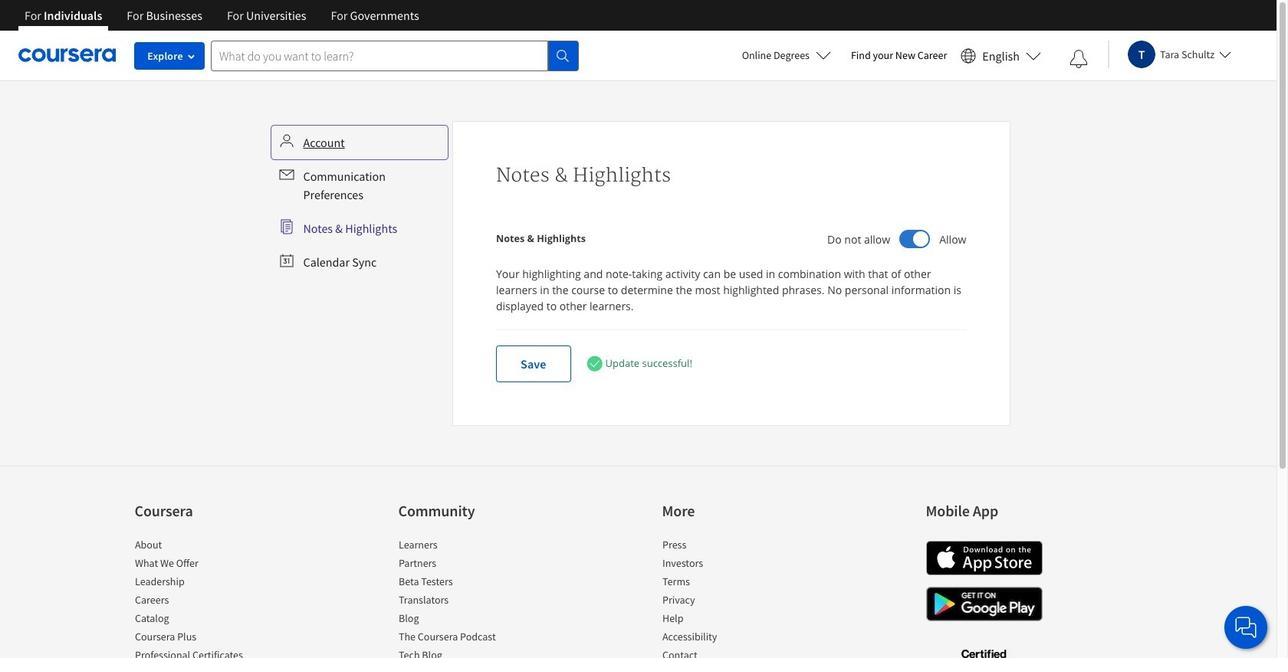 Task type: vqa. For each thing, say whether or not it's contained in the screenshot.
Data to the left
no



Task type: describe. For each thing, give the bounding box(es) containing it.
notes & highlights switch
[[900, 230, 930, 248]]

What do you want to learn? text field
[[211, 40, 548, 71]]

download on the app store image
[[926, 541, 1043, 576]]

coursera image
[[18, 43, 116, 68]]

1 list from the left
[[135, 538, 265, 659]]



Task type: locate. For each thing, give the bounding box(es) containing it.
menu
[[273, 127, 446, 278]]

banner navigation
[[12, 0, 432, 42]]

2 list from the left
[[398, 538, 529, 659]]

get it on google play image
[[926, 587, 1043, 622]]

alert
[[586, 356, 692, 373]]

notes & highlights image
[[914, 232, 929, 247]]

logo of certified b corporation image
[[953, 641, 1015, 659]]

list
[[135, 538, 265, 659], [398, 538, 529, 659], [662, 538, 793, 659]]

2 horizontal spatial list
[[662, 538, 793, 659]]

0 horizontal spatial list
[[135, 538, 265, 659]]

None search field
[[211, 40, 579, 71]]

allow notes & highlights element
[[496, 228, 586, 251]]

3 list from the left
[[662, 538, 793, 659]]

1 horizontal spatial list
[[398, 538, 529, 659]]

list item
[[135, 538, 265, 556], [398, 538, 529, 556], [662, 538, 793, 556], [135, 556, 265, 574], [398, 556, 529, 574], [662, 556, 793, 574], [135, 574, 265, 593], [398, 574, 529, 593], [662, 574, 793, 593], [135, 593, 265, 611], [398, 593, 529, 611], [662, 593, 793, 611], [135, 611, 265, 630], [398, 611, 529, 630], [662, 611, 793, 630], [135, 630, 265, 648], [398, 630, 529, 648], [662, 630, 793, 648], [135, 648, 265, 659], [398, 648, 529, 659], [662, 648, 793, 659]]



